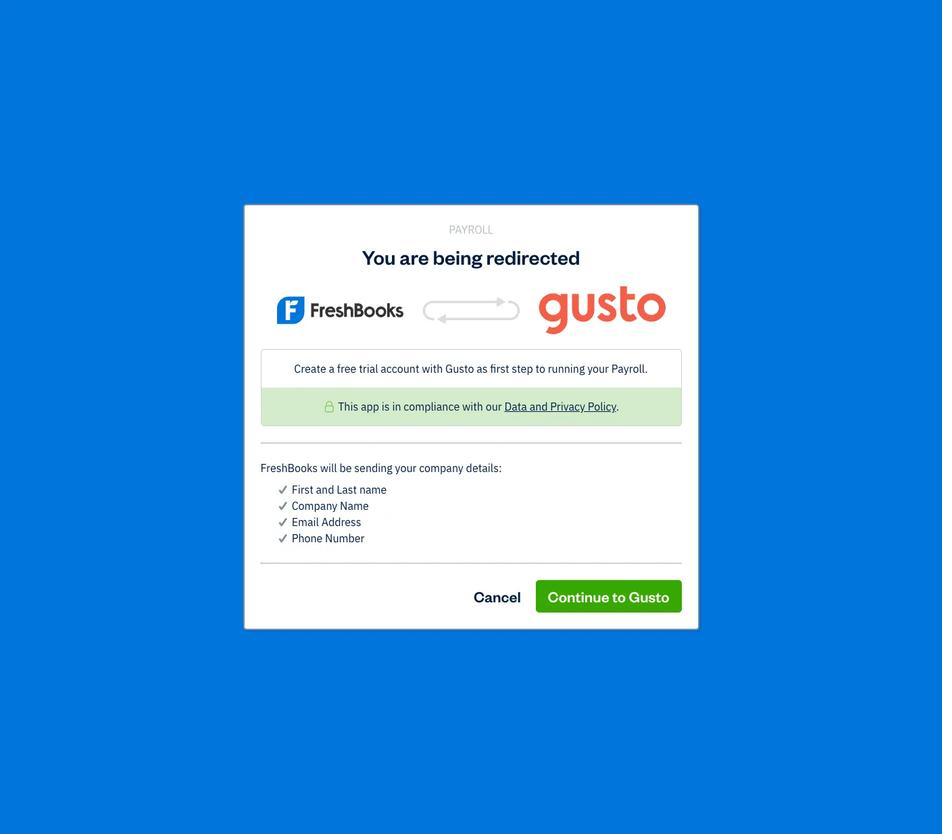 Task type: locate. For each thing, give the bounding box(es) containing it.
—
[[277, 469, 284, 481], [363, 469, 370, 481], [449, 469, 456, 481]]

1 horizontal spatial you
[[362, 244, 396, 270]]

0 horizontal spatial your
[[395, 462, 417, 475]]

2 horizontal spatial to
[[612, 587, 626, 606]]

the inside accurately bill your clients for the time you've worked.
[[577, 246, 591, 258]]

data and privacy policy link
[[505, 400, 616, 414]]

payroll.
[[612, 362, 648, 376]]

0 horizontal spatial by
[[369, 246, 379, 258]]

1 — from the left
[[277, 469, 284, 481]]

name
[[340, 500, 369, 513]]

1 vertical spatial with
[[422, 362, 443, 376]]

2 learn from the left
[[540, 257, 564, 269]]

compliance
[[404, 400, 460, 414]]

0 vertical spatial and
[[461, 347, 480, 361]]

0 horizontal spatial time
[[352, 229, 377, 243]]

the
[[315, 246, 329, 258], [577, 246, 591, 258]]

bill
[[496, 246, 509, 258]]

2 horizontal spatial —
[[449, 469, 456, 481]]

2 horizontal spatial a
[[721, 246, 727, 258]]

1 horizontal spatial time
[[520, 229, 545, 243]]

a inside dialog
[[329, 362, 335, 376]]

0 horizontal spatial learn
[[321, 257, 345, 269]]

1 vertical spatial a
[[283, 347, 289, 361]]

learn more for invoices
[[540, 257, 587, 269]]

lockfb image
[[323, 399, 336, 415]]

with inside the you can track time with the timer, or by logging time manually.
[[294, 246, 312, 258]]

gusto for create
[[292, 347, 320, 361]]

the down all
[[315, 246, 329, 258]]

2 vertical spatial your
[[395, 462, 417, 475]]

to up "trial"
[[364, 347, 374, 361]]

to right continue
[[612, 587, 626, 606]]

more down invoices
[[566, 257, 587, 269]]

time down paid
[[273, 246, 292, 258]]

1 horizontal spatial by
[[800, 246, 810, 258]]

0 horizontal spatial account
[[323, 347, 362, 361]]

0 vertical spatial a
[[721, 246, 727, 258]]

don't
[[674, 246, 697, 258]]

track everything for everyone don't miss a billable moment by staying on top of billable hours.
[[674, 229, 883, 269]]

2 vertical spatial to
[[612, 587, 626, 606]]

0 vertical spatial gusto
[[292, 347, 320, 361]]

for
[[294, 229, 308, 243], [790, 229, 804, 243], [563, 246, 575, 258]]

cancel
[[474, 587, 521, 606]]

for for everyone
[[790, 229, 804, 243]]

you left are
[[362, 244, 396, 270]]

by inside track everything for everyone don't miss a billable moment by staying on top of billable hours.
[[800, 246, 810, 258]]

for up moment
[[790, 229, 804, 243]]

invoices
[[570, 229, 612, 243]]

1 vertical spatial create
[[294, 362, 326, 376]]

2 horizontal spatial and
[[530, 400, 548, 414]]

in
[[392, 400, 401, 414]]

gusto
[[292, 347, 320, 361], [446, 362, 474, 376], [629, 587, 670, 606]]

1 horizontal spatial learn
[[540, 257, 564, 269]]

0 horizontal spatial —
[[277, 469, 284, 481]]

2 vertical spatial with
[[462, 400, 483, 414]]

clients
[[533, 246, 561, 258]]

running
[[548, 362, 585, 376]]

1 vertical spatial your
[[588, 362, 609, 376]]

all
[[310, 229, 324, 243]]

continue to gusto button
[[536, 581, 682, 613]]

1 learn more from the left
[[321, 257, 369, 269]]

1 horizontal spatial more
[[566, 257, 587, 269]]

company
[[419, 462, 464, 475]]

more for invoices
[[566, 257, 587, 269]]

track
[[249, 246, 271, 258]]

the inside the you can track time with the timer, or by logging time manually.
[[315, 246, 329, 258]]

learn more down into
[[540, 257, 587, 269]]

create for create a free trial account with gusto as first step to running your payroll.
[[294, 362, 326, 376]]

2 vertical spatial gusto
[[629, 587, 670, 606]]

member
[[221, 498, 256, 510]]

learn more down your
[[321, 257, 369, 269]]

you can track time with the timer, or by logging time manually.
[[214, 246, 412, 269]]

2 the from the left
[[577, 246, 591, 258]]

for down into
[[563, 246, 575, 258]]

2 by from the left
[[800, 246, 810, 258]]

learn more
[[321, 257, 369, 269], [540, 257, 587, 269]]

1 horizontal spatial gusto
[[446, 362, 474, 376]]

time
[[273, 246, 292, 258], [593, 246, 612, 258], [256, 257, 276, 269]]

more down your
[[347, 257, 369, 269]]

a for create a gusto account to automate payroll and reporting
[[283, 347, 289, 361]]

1 horizontal spatial a
[[329, 362, 335, 376]]

1 vertical spatial to
[[536, 362, 545, 376]]

create inside you are being redirected dialog
[[294, 362, 326, 376]]

with down get paid for all your time
[[294, 246, 312, 258]]

create
[[249, 347, 281, 361], [294, 362, 326, 376]]

— down wed
[[449, 469, 456, 481]]

learn down your
[[321, 257, 345, 269]]

tue 14 —
[[363, 455, 397, 481]]

first and last name
[[292, 483, 387, 497]]

logging
[[381, 246, 412, 258]]

learn for all
[[321, 257, 345, 269]]

reporting
[[482, 347, 527, 361]]

you left can at the top
[[214, 246, 229, 258]]

0 horizontal spatial gusto
[[292, 347, 320, 361]]

4 check image from the top
[[277, 531, 289, 547]]

2 learn more from the left
[[540, 257, 587, 269]]

the down invoices
[[577, 246, 591, 258]]

0 vertical spatial account
[[323, 347, 362, 361]]

billable
[[729, 246, 760, 258], [724, 257, 755, 269]]

staying
[[813, 246, 843, 258]]

you for you can track time with the timer, or by logging time manually.
[[214, 246, 229, 258]]

last
[[337, 483, 357, 497]]

email
[[292, 516, 319, 529]]

you
[[362, 244, 396, 270], [214, 246, 229, 258]]

continue
[[548, 587, 610, 606]]

gusto inside button
[[629, 587, 670, 606]]

for inside accurately bill your clients for the time you've worked.
[[563, 246, 575, 258]]

as
[[477, 362, 488, 376]]

by left 'staying'
[[800, 246, 810, 258]]

0 horizontal spatial the
[[315, 246, 329, 258]]

2 vertical spatial a
[[329, 362, 335, 376]]

convert time into invoices image
[[522, 176, 569, 224]]

for left all
[[294, 229, 308, 243]]

0 vertical spatial with
[[294, 246, 312, 258]]

your right sending
[[395, 462, 417, 475]]

mon 13 —
[[277, 455, 314, 481]]

2 — from the left
[[363, 469, 370, 481]]

1 horizontal spatial your
[[511, 246, 530, 258]]

privacy
[[550, 400, 585, 414]]

1 the from the left
[[315, 246, 329, 258]]

time up redirected
[[520, 229, 545, 243]]

— inside mon 13 —
[[277, 469, 284, 481]]

of
[[874, 246, 883, 258]]

account down automate
[[381, 362, 419, 376]]

— for wed
[[449, 469, 456, 481]]

0 horizontal spatial create
[[249, 347, 281, 361]]

can
[[232, 246, 247, 258]]

to right step
[[536, 362, 545, 376]]

a
[[721, 246, 727, 258], [283, 347, 289, 361], [329, 362, 335, 376]]

you are being redirected
[[362, 244, 580, 270]]

2 more from the left
[[566, 257, 587, 269]]

1 horizontal spatial for
[[563, 246, 575, 258]]

0 horizontal spatial a
[[283, 347, 289, 361]]

1 vertical spatial account
[[381, 362, 419, 376]]

you inside dialog
[[362, 244, 396, 270]]

0 horizontal spatial to
[[364, 347, 374, 361]]

create for create a gusto account to automate payroll and reporting
[[249, 347, 281, 361]]

freshbooks
[[261, 462, 318, 475]]

time down invoices
[[593, 246, 612, 258]]

learn down into
[[540, 257, 564, 269]]

app
[[361, 400, 379, 414]]

track
[[704, 229, 731, 243]]

1 more from the left
[[347, 257, 369, 269]]

0 horizontal spatial you
[[214, 246, 229, 258]]

account up free
[[323, 347, 362, 361]]

and up company name
[[316, 483, 334, 497]]

you inside the you can track time with the timer, or by logging time manually.
[[214, 246, 229, 258]]

time
[[352, 229, 377, 243], [520, 229, 545, 243]]

mon
[[277, 455, 298, 468]]

— inside wed 15 —
[[449, 469, 456, 481]]

2 horizontal spatial with
[[462, 400, 483, 414]]

for inside track everything for everyone don't miss a billable moment by staying on top of billable hours.
[[790, 229, 804, 243]]

account
[[323, 347, 362, 361], [381, 362, 419, 376]]

check image for company name
[[277, 498, 289, 514]]

3 check image from the top
[[277, 514, 289, 531]]

1 check image from the top
[[277, 482, 289, 498]]

cancel button
[[462, 581, 533, 613]]

check image for email address
[[277, 514, 289, 531]]

time inside accurately bill your clients for the time you've worked.
[[593, 246, 612, 258]]

get paid for all your time image
[[289, 176, 336, 224]]

1 learn from the left
[[321, 257, 345, 269]]

2 check image from the top
[[277, 498, 289, 514]]

accurately bill your clients for the time you've worked.
[[449, 246, 642, 269]]

your
[[326, 229, 349, 243]]

1 horizontal spatial the
[[577, 246, 591, 258]]

1 vertical spatial gusto
[[446, 362, 474, 376]]

2 horizontal spatial gusto
[[629, 587, 670, 606]]

and right data
[[530, 400, 548, 414]]

1 horizontal spatial —
[[363, 469, 370, 481]]

1 by from the left
[[369, 246, 379, 258]]

0 vertical spatial your
[[511, 246, 530, 258]]

manually.
[[278, 257, 319, 269]]

your right the bill at the top right of the page
[[511, 246, 530, 258]]

— down mon
[[277, 469, 284, 481]]

1 horizontal spatial with
[[422, 362, 443, 376]]

by right or
[[369, 246, 379, 258]]

step
[[512, 362, 533, 376]]

with down payroll
[[422, 362, 443, 376]]

more for all
[[347, 257, 369, 269]]

1 horizontal spatial create
[[294, 362, 326, 376]]

and
[[461, 347, 480, 361], [530, 400, 548, 414], [316, 483, 334, 497]]

by
[[369, 246, 379, 258], [800, 246, 810, 258]]

free
[[337, 362, 357, 376]]

by inside the you can track time with the timer, or by logging time manually.
[[369, 246, 379, 258]]

0 horizontal spatial more
[[347, 257, 369, 269]]

check image
[[277, 482, 289, 498], [277, 498, 289, 514], [277, 514, 289, 531], [277, 531, 289, 547]]

with left the our
[[462, 400, 483, 414]]

1 horizontal spatial learn more
[[540, 257, 587, 269]]

billable down the everything
[[729, 246, 760, 258]]

a inside track everything for everyone don't miss a billable moment by staying on top of billable hours.
[[721, 246, 727, 258]]

your left payroll. at right top
[[588, 362, 609, 376]]

this app is in compliance with our data and privacy policy .
[[338, 400, 619, 414]]

hours.
[[757, 257, 784, 269]]

moment
[[762, 246, 798, 258]]

1 horizontal spatial account
[[381, 362, 419, 376]]

0 horizontal spatial for
[[294, 229, 308, 243]]

your
[[511, 246, 530, 258], [588, 362, 609, 376], [395, 462, 417, 475]]

1 horizontal spatial and
[[461, 347, 480, 361]]

2 vertical spatial and
[[316, 483, 334, 497]]

0 vertical spatial create
[[249, 347, 281, 361]]

1 vertical spatial and
[[530, 400, 548, 414]]

3 — from the left
[[449, 469, 456, 481]]

0 horizontal spatial with
[[294, 246, 312, 258]]

— down tue
[[363, 469, 370, 481]]

account inside you are being redirected dialog
[[381, 362, 419, 376]]

1 time from the left
[[352, 229, 377, 243]]

1 horizontal spatial to
[[536, 362, 545, 376]]

and up create a free trial account with gusto as first step to running your payroll.
[[461, 347, 480, 361]]

2 horizontal spatial for
[[790, 229, 804, 243]]

0 horizontal spatial learn more
[[321, 257, 369, 269]]

time up or
[[352, 229, 377, 243]]

with
[[294, 246, 312, 258], [422, 362, 443, 376], [462, 400, 483, 414]]

— inside tue 14 —
[[363, 469, 370, 481]]

2 horizontal spatial your
[[588, 362, 609, 376]]



Task type: describe. For each thing, give the bounding box(es) containing it.
learn more for all
[[321, 257, 369, 269]]

with for is
[[462, 400, 483, 414]]

you've
[[614, 246, 642, 258]]

with for free
[[422, 362, 443, 376]]

tue
[[363, 455, 381, 468]]

main element
[[0, 0, 149, 835]]

team
[[195, 498, 219, 510]]

the for invoices
[[577, 246, 591, 258]]

continue to gusto
[[548, 587, 670, 606]]

paid
[[269, 229, 291, 243]]

will
[[320, 462, 337, 475]]

first
[[490, 362, 509, 376]]

are
[[400, 244, 429, 270]]

our
[[486, 400, 502, 414]]

0 horizontal spatial and
[[316, 483, 334, 497]]

to inside button
[[612, 587, 626, 606]]

number
[[325, 532, 365, 546]]

the for all
[[315, 246, 329, 258]]

a for create a free trial account with gusto as first step to running your payroll.
[[329, 362, 335, 376]]

check image for phone number
[[277, 531, 289, 547]]

miss
[[699, 246, 719, 258]]

create a free trial account with gusto as first step to running your payroll.
[[294, 362, 648, 376]]

trial
[[359, 362, 378, 376]]

policy
[[588, 400, 616, 414]]

everyone
[[807, 229, 853, 243]]

be
[[340, 462, 352, 475]]

email address
[[292, 516, 361, 529]]

0 vertical spatial to
[[364, 347, 374, 361]]

on
[[845, 246, 856, 258]]

company
[[292, 500, 338, 513]]

accurately
[[449, 246, 494, 258]]

for for all
[[294, 229, 308, 243]]

freshbooks will be sending your company details :
[[261, 462, 502, 475]]

team member
[[195, 498, 256, 510]]

you are being redirected dialog
[[0, 188, 942, 647]]

or
[[358, 246, 366, 258]]

wed 15 —
[[449, 455, 487, 481]]

you for you are being redirected
[[362, 244, 396, 270]]

payroll
[[426, 347, 459, 361]]

.
[[616, 400, 619, 414]]

create a gusto account to automate payroll and reporting
[[249, 347, 527, 361]]

14
[[384, 455, 397, 468]]

top
[[858, 246, 872, 258]]

being
[[433, 244, 482, 270]]

payroll
[[449, 223, 493, 237]]

— for tue
[[363, 469, 370, 481]]

15
[[474, 455, 487, 468]]

17th
[[279, 420, 305, 435]]

sending
[[354, 462, 393, 475]]

get paid for all your time
[[248, 229, 377, 243]]

— for mon
[[277, 469, 284, 481]]

convert time into invoices
[[479, 229, 612, 243]]

caretup image
[[286, 498, 292, 509]]

phone
[[292, 532, 323, 546]]

is
[[382, 400, 390, 414]]

fri,
[[235, 420, 252, 435]]

time down get
[[256, 257, 276, 269]]

data
[[505, 400, 527, 414]]

learn for invoices
[[540, 257, 564, 269]]

choose a date image
[[314, 420, 329, 435]]

wed
[[449, 455, 471, 468]]

:
[[499, 462, 502, 475]]

redirected
[[486, 244, 580, 270]]

everything
[[734, 229, 788, 243]]

automate
[[376, 347, 423, 361]]

first
[[292, 483, 314, 497]]

freshbooks - gusto connection image
[[261, 287, 682, 335]]

address
[[322, 516, 361, 529]]

billable left hours.
[[724, 257, 755, 269]]

convert
[[479, 229, 518, 243]]

this
[[338, 400, 358, 414]]

nov
[[255, 420, 276, 435]]

phone number
[[292, 532, 365, 546]]

gusto for continue
[[629, 587, 670, 606]]

details
[[466, 462, 499, 475]]

check image for first and last name
[[277, 482, 289, 498]]

13
[[301, 455, 314, 468]]

get
[[248, 229, 266, 243]]

timer,
[[331, 246, 355, 258]]

your inside accurately bill your clients for the time you've worked.
[[511, 246, 530, 258]]

date link
[[263, 498, 292, 510]]

date
[[263, 498, 284, 510]]

company name
[[292, 500, 369, 513]]

fri, nov 17th
[[235, 420, 305, 435]]

into
[[548, 229, 567, 243]]

2 time from the left
[[520, 229, 545, 243]]

worked.
[[504, 257, 538, 269]]



Task type: vqa. For each thing, say whether or not it's contained in the screenshot.
you are being redirected Dialog
yes



